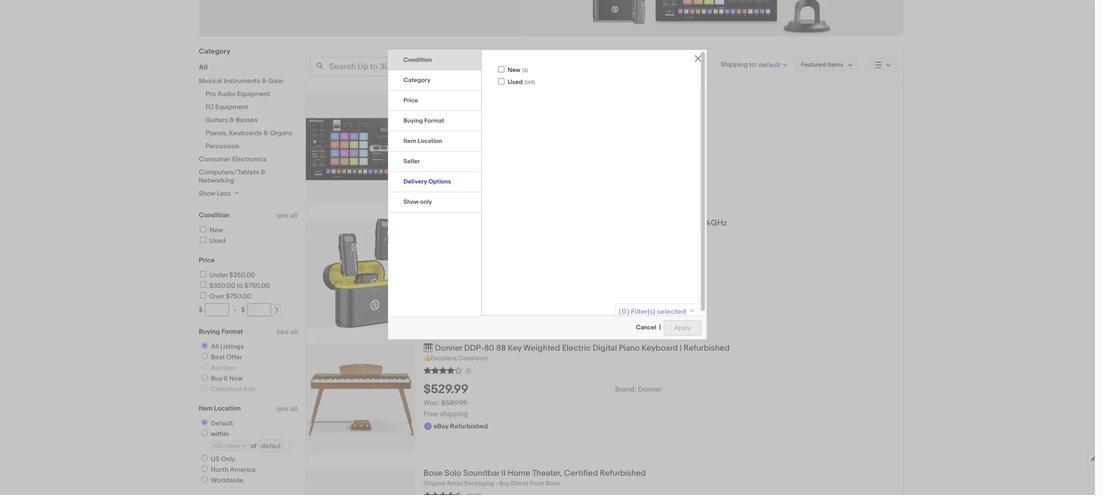 Task type: locate. For each thing, give the bounding box(es) containing it.
2 vertical spatial all
[[290, 404, 298, 414]]

1 horizontal spatial (
[[525, 79, 526, 85]]

1 horizontal spatial bose
[[546, 480, 560, 488]]

1 horizontal spatial price
[[404, 96, 418, 104]]

equipment down instruments
[[237, 90, 270, 98]]

ii
[[502, 469, 506, 478]]

0 vertical spatial buying format
[[404, 117, 444, 124]]

0 vertical spatial equipment
[[237, 90, 270, 98]]

keyboards
[[229, 129, 262, 137]]

2 see all button from the top
[[277, 328, 298, 337]]

1 vertical spatial -
[[496, 480, 498, 488]]

free
[[424, 410, 438, 419]]

0 vertical spatial buying
[[404, 117, 423, 124]]

) up production
[[534, 79, 535, 85]]

noise
[[603, 218, 625, 228]]

$ down over $750.00 option
[[199, 306, 203, 314]]

show left only
[[404, 198, 419, 206]]

donner
[[435, 344, 462, 353], [638, 385, 662, 394]]

studio
[[550, 93, 574, 103]]

buy inside "bose solo soundbar ii home theater, certified refurbished original retail packaging - buy direct from bose"
[[499, 480, 510, 488]]

(
[[522, 67, 524, 73], [525, 79, 526, 85]]

1 ebay from the top
[[434, 140, 449, 148]]

ebay
[[434, 140, 449, 148], [434, 254, 449, 262], [434, 422, 449, 430]]

0 horizontal spatial new
[[209, 226, 223, 234]]

see for used
[[277, 211, 289, 220]]

( down "3" on the top of page
[[525, 79, 526, 85]]

ebay refurbished for $529.99
[[434, 422, 488, 430]]

category up musical
[[199, 47, 230, 56]]

buying left $527.99
[[404, 117, 423, 124]]

$ left the maximum value text field
[[241, 306, 245, 314]]

$350.00 to $750.00
[[209, 282, 270, 290]]

price inside dialog
[[404, 96, 418, 104]]

all for used
[[290, 211, 298, 220]]

hollyland lark m1 wireless lavalier microphone, noise cancellation 656ft 2.4ghz
[[424, 218, 727, 228]]

0 vertical spatial item location
[[404, 137, 442, 145]]

0 horizontal spatial buying
[[199, 328, 220, 336]]

mv-
[[487, 93, 502, 103]]

us
[[211, 455, 220, 463]]

1 vertical spatial new
[[209, 226, 223, 234]]

$350.00 to $750.00 checkbox
[[200, 282, 206, 288]]

buy it now
[[211, 375, 243, 383]]

( inside new ( 3 )
[[522, 67, 524, 73]]

1 all from the top
[[290, 211, 298, 220]]

retail
[[447, 480, 463, 488]]

$589.99
[[441, 399, 467, 408]]

1 horizontal spatial $
[[241, 306, 245, 314]]

hollyland lark m1 wireless lavalier microphone, noise cancellation 656ft 2.4ghz image
[[323, 218, 398, 328]]

1 vertical spatial ebay
[[434, 254, 449, 262]]

instruments
[[224, 77, 260, 85]]

) up 169
[[527, 67, 528, 73]]

& down dj equipment link
[[230, 116, 234, 124]]

US Only radio
[[201, 455, 208, 462]]

3 ebay refurbished from the top
[[434, 422, 488, 430]]

submit price range image
[[273, 307, 280, 314]]

1 horizontal spatial buying format
[[404, 117, 444, 124]]

- right the packaging
[[496, 480, 498, 488]]

item up "seller"
[[404, 137, 416, 145]]

- down 'over $750.00'
[[234, 306, 236, 314]]

over $750.00 link
[[198, 292, 251, 301]]

Best Offer radio
[[201, 353, 208, 360]]

all musical instruments & gear pro audio equipment dj equipment guitars & basses pianos, keyboards & organs percussion consumer electronics computers/tablets & networking show less
[[199, 63, 293, 198]]

lark
[[461, 218, 476, 228]]

all right 'all listings' option in the left bottom of the page
[[211, 343, 219, 351]]

Apply submit
[[664, 320, 702, 336]]

default text field
[[259, 440, 283, 453]]

0 horizontal spatial used
[[209, 237, 226, 245]]

( up used ( 169 )
[[522, 67, 524, 73]]

1 vertical spatial $750.00
[[226, 292, 251, 301]]

condition
[[404, 56, 432, 64], [199, 211, 230, 219]]

north america link
[[197, 466, 258, 474]]

-
[[234, 306, 236, 314], [496, 480, 498, 488]]

1 vertical spatial location
[[214, 404, 241, 413]]

all up musical
[[199, 63, 208, 72]]

buying format up 114
[[404, 117, 444, 124]]

0 vertical spatial item
[[404, 137, 416, 145]]

80
[[484, 344, 494, 353]]

1 horizontal spatial buying
[[404, 117, 423, 124]]

0 vertical spatial see
[[277, 211, 289, 220]]

item location inside dialog
[[404, 137, 442, 145]]

worldwide link
[[197, 477, 245, 485]]

weighted
[[524, 344, 560, 353]]

0 vertical spatial used
[[508, 78, 523, 86]]

buy left it
[[211, 375, 222, 383]]

1 vertical spatial (
[[525, 79, 526, 85]]

donner right 'brand:'
[[638, 385, 662, 394]]

1 ebay refurbished from the top
[[434, 140, 488, 148]]

0 vertical spatial all
[[290, 211, 298, 220]]

ebay refurbished down lark at top left
[[434, 254, 488, 262]]

2 vertical spatial ebay
[[434, 422, 449, 430]]

0 vertical spatial new
[[508, 66, 520, 74]]

1 vertical spatial category
[[404, 76, 431, 84]]

condition up new link
[[199, 211, 230, 219]]

0 horizontal spatial bose
[[424, 469, 443, 478]]

listings
[[220, 343, 244, 351]]

refurbished right studio
[[576, 93, 622, 103]]

buy down ii
[[499, 480, 510, 488]]

0 vertical spatial ebay
[[434, 140, 449, 148]]

0 vertical spatial donner
[[435, 344, 462, 353]]

1 horizontal spatial show
[[404, 198, 419, 206]]

1 vertical spatial used
[[209, 237, 226, 245]]

see all button for best offer
[[277, 328, 298, 337]]

Worldwide radio
[[201, 477, 208, 483]]

Original Retail Packaging - Buy Direct From Bose text field
[[424, 480, 903, 488]]

donner inside '🎹 donner ddp-80 88 key weighted electric digital piano keyboard | refurbished 👍excellent condition!'
[[435, 344, 462, 353]]

Buy It Now radio
[[201, 375, 208, 381]]

packaging
[[465, 480, 494, 488]]

1 see all button from the top
[[277, 211, 298, 220]]

price
[[404, 96, 418, 104], [199, 256, 215, 264]]

1 horizontal spatial format
[[424, 117, 444, 124]]

item up default option
[[199, 404, 213, 413]]

1 vertical spatial see all
[[277, 328, 298, 337]]

1 $ from the left
[[199, 306, 203, 314]]

category up roland
[[404, 76, 431, 84]]

) for new
[[527, 67, 528, 73]]

auction link
[[197, 364, 237, 372]]

1 vertical spatial buying
[[199, 328, 220, 336]]

0 vertical spatial buy
[[211, 375, 222, 383]]

0 horizontal spatial -
[[234, 306, 236, 314]]

all listings
[[211, 343, 244, 351]]

roland verselab mv-1 production studio refurbished link
[[424, 93, 903, 103]]

1 vertical spatial all
[[290, 328, 298, 337]]

bose up original in the bottom left of the page
[[424, 469, 443, 478]]

condition up roland
[[404, 56, 432, 64]]

$350.00
[[229, 271, 255, 279], [209, 282, 235, 290]]

refurbished down lark at top left
[[450, 254, 488, 262]]

2 vertical spatial see all
[[277, 404, 298, 414]]

tab list inside dialog
[[389, 50, 481, 212]]

1 vertical spatial all
[[211, 343, 219, 351]]

format up the listings
[[222, 328, 243, 336]]

0 vertical spatial $350.00
[[229, 271, 255, 279]]

0 horizontal spatial format
[[222, 328, 243, 336]]

2 all from the top
[[290, 328, 298, 337]]

0 horizontal spatial buy
[[211, 375, 222, 383]]

1 horizontal spatial new
[[508, 66, 520, 74]]

0 horizontal spatial buying format
[[199, 328, 243, 336]]

default link
[[197, 419, 235, 428]]

🎹 donner ddp-80 88 key weighted electric digital piano keyboard | refurbished image
[[306, 344, 415, 453]]

tab list containing condition
[[389, 50, 481, 212]]

format inside tab list
[[424, 117, 444, 124]]

$750.00 down $350.00 to $750.00
[[226, 292, 251, 301]]

0 vertical spatial see all
[[277, 211, 298, 220]]

656ft
[[677, 218, 697, 228]]

production
[[507, 93, 548, 103]]

refurbished right |
[[684, 344, 730, 353]]

classified ads link
[[197, 385, 257, 393]]

used for used
[[209, 237, 226, 245]]

0 vertical spatial )
[[527, 67, 528, 73]]

0 vertical spatial location
[[418, 137, 442, 145]]

refurbished inside '🎹 donner ddp-80 88 key weighted electric digital piano keyboard | refurbished 👍excellent condition!'
[[684, 344, 730, 353]]

1 vertical spatial price
[[199, 256, 215, 264]]

0 vertical spatial condition
[[404, 56, 432, 64]]

under
[[209, 271, 228, 279]]

ebay down hollyland
[[434, 254, 449, 262]]

0 vertical spatial price
[[404, 96, 418, 104]]

america
[[230, 466, 256, 474]]

used for used ( 169 )
[[508, 78, 523, 86]]

us only link
[[197, 455, 237, 463]]

0 horizontal spatial condition
[[199, 211, 230, 219]]

0 horizontal spatial item
[[199, 404, 213, 413]]

0 vertical spatial category
[[199, 47, 230, 56]]

buying up 'all listings' option in the left bottom of the page
[[199, 328, 220, 336]]

0 vertical spatial (
[[522, 67, 524, 73]]

keyboard
[[642, 344, 678, 353]]

refurbished up original retail packaging - buy direct from bose text field
[[600, 469, 646, 478]]

item location up default
[[199, 404, 241, 413]]

bose
[[424, 469, 443, 478], [546, 480, 560, 488]]

buy
[[211, 375, 222, 383], [499, 480, 510, 488]]

1 vertical spatial )
[[534, 79, 535, 85]]

used down new link
[[209, 237, 226, 245]]

buying
[[404, 117, 423, 124], [199, 328, 220, 336]]

donner up 👍excellent at left
[[435, 344, 462, 353]]

direct
[[511, 480, 529, 488]]

price left roland
[[404, 96, 418, 104]]

used down new ( 3 )
[[508, 78, 523, 86]]

0 horizontal spatial donner
[[435, 344, 462, 353]]

1 horizontal spatial item
[[404, 137, 416, 145]]

see all button
[[277, 211, 298, 220], [277, 328, 298, 337], [277, 404, 298, 414]]

price up under $350.00 option
[[199, 256, 215, 264]]

1 horizontal spatial buy
[[499, 480, 510, 488]]

) inside new ( 3 )
[[527, 67, 528, 73]]

1 horizontal spatial )
[[534, 79, 535, 85]]

best offer
[[211, 353, 242, 361]]

0 horizontal spatial location
[[214, 404, 241, 413]]

1 vertical spatial item
[[199, 404, 213, 413]]

buying format up the all listings "link"
[[199, 328, 243, 336]]

see for best offer
[[277, 328, 289, 337]]

) inside used ( 169 )
[[534, 79, 535, 85]]

new link
[[198, 226, 223, 234]]

1 horizontal spatial -
[[496, 480, 498, 488]]

1 horizontal spatial used
[[508, 78, 523, 86]]

basses
[[236, 116, 258, 124]]

electric
[[562, 344, 591, 353]]

1 horizontal spatial all
[[211, 343, 219, 351]]

item location down 114
[[404, 137, 442, 145]]

Default radio
[[201, 419, 208, 426]]

0 vertical spatial all
[[199, 63, 208, 72]]

None checkbox
[[498, 66, 504, 72], [498, 78, 504, 85], [498, 66, 504, 72], [498, 78, 504, 85]]

digital
[[593, 344, 617, 353]]

& left 'gear'
[[262, 77, 267, 85]]

ebay down 114 watching
[[434, 140, 449, 148]]

show
[[199, 189, 215, 198], [404, 198, 419, 206]]

equipment
[[237, 90, 270, 98], [215, 103, 248, 111]]

north america
[[211, 466, 256, 474]]

new for new ( 3 )
[[508, 66, 520, 74]]

1 vertical spatial donner
[[638, 385, 662, 394]]

new up used link
[[209, 226, 223, 234]]

1 vertical spatial buy
[[499, 480, 510, 488]]

3 ebay from the top
[[434, 422, 449, 430]]

all
[[199, 63, 208, 72], [211, 343, 219, 351]]

audio
[[217, 90, 236, 98]]

1 horizontal spatial category
[[404, 76, 431, 84]]

within
[[211, 430, 229, 438]]

dialog
[[0, 0, 1102, 495]]

0 vertical spatial format
[[424, 117, 444, 124]]

refurbished down the watching on the left top
[[450, 140, 488, 148]]

show down 'networking' at top
[[199, 189, 215, 198]]

gear
[[268, 77, 284, 85]]

1 vertical spatial see
[[277, 328, 289, 337]]

Over $750.00 checkbox
[[200, 292, 206, 299]]

🎹 donner ddp-80 88 key weighted electric digital piano keyboard | refurbished link
[[424, 344, 903, 354]]

bose solo soundbar ii home theater, certified refurbished image
[[306, 482, 415, 495]]

$350.00 up to
[[229, 271, 255, 279]]

bose down theater,
[[546, 480, 560, 488]]

theater,
[[532, 469, 562, 478]]

New checkbox
[[200, 226, 206, 232]]

location down 114
[[418, 137, 442, 145]]

ebay refurbished down shipping
[[434, 422, 488, 430]]

donner inside brand: donner was: $589.99 free shipping
[[638, 385, 662, 394]]

0 horizontal spatial $
[[199, 306, 203, 314]]

all for all musical instruments & gear pro audio equipment dj equipment guitars & basses pianos, keyboards & organs percussion consumer electronics computers/tablets & networking show less
[[199, 63, 208, 72]]

new left "3" on the top of page
[[508, 66, 520, 74]]

0 horizontal spatial all
[[199, 63, 208, 72]]

to
[[237, 282, 243, 290]]

networking
[[199, 176, 234, 185]]

home
[[508, 469, 530, 478]]

0 horizontal spatial show
[[199, 189, 215, 198]]

Used checkbox
[[200, 237, 206, 243]]

1 horizontal spatial item location
[[404, 137, 442, 145]]

1 vertical spatial see all button
[[277, 328, 298, 337]]

1 vertical spatial ebay refurbished
[[434, 254, 488, 262]]

original
[[424, 480, 446, 488]]

2 vertical spatial ebay refurbished
[[434, 422, 488, 430]]

&
[[262, 77, 267, 85], [230, 116, 234, 124], [264, 129, 269, 137], [261, 168, 266, 176]]

buying inside tab list
[[404, 117, 423, 124]]

format up 114
[[424, 117, 444, 124]]

pro
[[206, 90, 216, 98]]

close image
[[695, 55, 702, 62]]

4 out of 5 stars image
[[424, 366, 462, 375]]

0 vertical spatial $750.00
[[244, 282, 270, 290]]

musical
[[199, 77, 222, 85]]

169
[[526, 79, 534, 85]]

tab list
[[389, 50, 481, 212]]

2 see all from the top
[[277, 328, 298, 337]]

|
[[680, 344, 682, 353]]

2 see from the top
[[277, 328, 289, 337]]

all inside all musical instruments & gear pro audio equipment dj equipment guitars & basses pianos, keyboards & organs percussion consumer electronics computers/tablets & networking show less
[[199, 63, 208, 72]]

ebay down 'free'
[[434, 422, 449, 430]]

0 vertical spatial see all button
[[277, 211, 298, 220]]

All Listings radio
[[201, 343, 208, 349]]

$750.00 right to
[[244, 282, 270, 290]]

musical instruments & gear link
[[199, 77, 284, 85]]

all for best offer
[[290, 328, 298, 337]]

1 horizontal spatial donner
[[638, 385, 662, 394]]

1 vertical spatial buying format
[[199, 328, 243, 336]]

new for new
[[209, 226, 223, 234]]

4.5 out of 5 stars image
[[424, 491, 462, 495]]

1 see from the top
[[277, 211, 289, 220]]

within radio
[[201, 430, 208, 436]]

( inside used ( 169 )
[[525, 79, 526, 85]]

2 vertical spatial see
[[277, 404, 289, 414]]

2 $ from the left
[[241, 306, 245, 314]]

delivery
[[404, 178, 427, 185]]

hollyland lark m1 wireless lavalier microphone, noise cancellation 656ft 2.4ghz link
[[424, 218, 903, 228]]

1 vertical spatial item location
[[199, 404, 241, 413]]

2 vertical spatial see all button
[[277, 404, 298, 414]]

1 see all from the top
[[277, 211, 298, 220]]

1 horizontal spatial condition
[[404, 56, 432, 64]]

1 horizontal spatial location
[[418, 137, 442, 145]]

ebay refurbished down the watching on the left top
[[434, 140, 488, 148]]

$350.00 up over $750.00 link
[[209, 282, 235, 290]]

equipment up guitars & basses link
[[215, 103, 248, 111]]

2 ebay refurbished from the top
[[434, 254, 488, 262]]

0 vertical spatial ebay refurbished
[[434, 140, 488, 148]]

location up default
[[214, 404, 241, 413]]

0 horizontal spatial )
[[527, 67, 528, 73]]

0 horizontal spatial (
[[522, 67, 524, 73]]

)
[[527, 67, 528, 73], [534, 79, 535, 85]]

cancel button
[[636, 320, 657, 336]]



Task type: describe. For each thing, give the bounding box(es) containing it.
us only
[[211, 455, 235, 463]]

0 vertical spatial -
[[234, 306, 236, 314]]

computers/tablets
[[199, 168, 259, 176]]

brand:
[[615, 385, 637, 394]]

cancellation
[[627, 218, 675, 228]]

1 vertical spatial equipment
[[215, 103, 248, 111]]

(1)
[[466, 367, 471, 375]]

1 vertical spatial format
[[222, 328, 243, 336]]

used link
[[198, 237, 226, 245]]

solo
[[445, 469, 461, 478]]

north
[[211, 466, 228, 474]]

North America radio
[[201, 466, 208, 472]]

over
[[209, 292, 224, 301]]

options
[[428, 178, 451, 185]]

1 vertical spatial bose
[[546, 480, 560, 488]]

buy it now link
[[197, 375, 245, 383]]

roland verselab mv-1 production studio refurbished image
[[306, 93, 415, 203]]

microphone,
[[554, 218, 602, 228]]

2 ebay from the top
[[434, 254, 449, 262]]

ebay for $527.99
[[434, 140, 449, 148]]

- inside "bose solo soundbar ii home theater, certified refurbished original retail packaging - buy direct from bose"
[[496, 480, 498, 488]]

classified
[[211, 385, 242, 393]]

( for new
[[522, 67, 524, 73]]

bose solo soundbar ii home theater, certified refurbished link
[[424, 469, 903, 479]]

( for used
[[525, 79, 526, 85]]

guitars
[[206, 116, 228, 124]]

Maximum Value text field
[[247, 303, 271, 317]]

delivery options
[[404, 178, 451, 185]]

ebay refurbished for $527.99
[[434, 140, 488, 148]]

bose solo soundbar ii home theater, certified refurbished original retail packaging - buy direct from bose
[[424, 469, 646, 488]]

m1
[[478, 218, 488, 228]]

seller
[[404, 157, 420, 165]]

pianos, keyboards & organs link
[[206, 129, 293, 137]]

1 vertical spatial $350.00
[[209, 282, 235, 290]]

$ for the maximum value text field
[[241, 306, 245, 314]]

0 horizontal spatial category
[[199, 47, 230, 56]]

worldwide
[[211, 477, 244, 485]]

ebay for $529.99
[[434, 422, 449, 430]]

shipping
[[440, 410, 468, 419]]

under $350.00 link
[[198, 271, 255, 279]]

show inside all musical instruments & gear pro audio equipment dj equipment guitars & basses pianos, keyboards & organs percussion consumer electronics computers/tablets & networking show less
[[199, 189, 215, 198]]

auction
[[211, 364, 235, 372]]

was:
[[424, 399, 440, 408]]

3 see from the top
[[277, 404, 289, 414]]

under $350.00
[[209, 271, 255, 279]]

1
[[502, 93, 505, 103]]

& down electronics
[[261, 168, 266, 176]]

Under $350.00 checkbox
[[200, 271, 206, 277]]

3 see all from the top
[[277, 404, 298, 414]]

electronics
[[232, 155, 267, 163]]

it
[[224, 375, 228, 383]]

dj
[[206, 103, 214, 111]]

certified
[[564, 469, 598, 478]]

consumer electronics link
[[199, 155, 267, 163]]

donner for brand:
[[638, 385, 662, 394]]

$ for minimum value text box
[[199, 306, 203, 314]]

refurbished inside "bose solo soundbar ii home theater, certified refurbished original retail packaging - buy direct from bose"
[[600, 469, 646, 478]]

see all for used
[[277, 211, 298, 220]]

only
[[221, 455, 235, 463]]

best
[[211, 353, 225, 361]]

all for all listings
[[211, 343, 219, 351]]

brand: donner was: $589.99 free shipping
[[424, 385, 662, 419]]

3 all from the top
[[290, 404, 298, 414]]

less
[[217, 189, 231, 198]]

Minimum Value text field
[[205, 303, 229, 317]]

👍excellent
[[424, 355, 457, 362]]

2.4ghz
[[699, 218, 727, 228]]

over $750.00
[[209, 292, 251, 301]]

cancel
[[636, 324, 656, 331]]

now
[[229, 375, 243, 383]]

0 vertical spatial bose
[[424, 469, 443, 478]]

& left organs
[[264, 129, 269, 137]]

go image
[[285, 443, 292, 450]]

piano
[[619, 344, 640, 353]]

🎹 donner ddp-80 88 key weighted electric digital piano keyboard | refurbished 👍excellent condition!
[[424, 344, 730, 362]]

verselab
[[452, 93, 485, 103]]

114
[[424, 127, 433, 136]]

percussion
[[206, 142, 239, 150]]

category inside tab list
[[404, 76, 431, 84]]

Classified Ads radio
[[201, 385, 208, 391]]

ddp-
[[464, 344, 484, 353]]

roland verselab mv-1 production studio refurbished
[[424, 93, 622, 103]]

show inside dialog
[[404, 198, 419, 206]]

1 vertical spatial condition
[[199, 211, 230, 219]]

percussion link
[[206, 142, 239, 150]]

pianos,
[[206, 129, 228, 137]]

88
[[496, 344, 506, 353]]

$529.99
[[424, 382, 469, 397]]

condition inside dialog
[[404, 56, 432, 64]]

hollyland
[[424, 218, 459, 228]]

new ( 3 )
[[508, 66, 528, 74]]

0 horizontal spatial item location
[[199, 404, 241, 413]]

🎹
[[424, 344, 433, 353]]

see all for best offer
[[277, 328, 298, 337]]

offer
[[226, 353, 242, 361]]

3 see all button from the top
[[277, 404, 298, 414]]

from
[[530, 480, 544, 488]]

show only
[[404, 198, 432, 206]]

refurbished down shipping
[[450, 422, 488, 430]]

wireless
[[490, 218, 522, 228]]

donner for 🎹
[[435, 344, 462, 353]]

only
[[420, 198, 432, 206]]

$527.99
[[424, 111, 468, 126]]

lavalier
[[524, 218, 552, 228]]

) for used
[[534, 79, 535, 85]]

see all button for used
[[277, 211, 298, 220]]

Auction radio
[[201, 364, 208, 370]]

114 watching
[[424, 127, 464, 136]]

all listings link
[[197, 343, 246, 351]]

0 horizontal spatial price
[[199, 256, 215, 264]]

computers/tablets & networking link
[[199, 168, 266, 185]]

(1) link
[[424, 366, 471, 375]]

pro audio equipment link
[[206, 90, 270, 98]]

soundbar
[[463, 469, 500, 478]]

dialog containing condition
[[0, 0, 1102, 495]]

refurbished inside roland verselab mv-1 production studio refurbished link
[[576, 93, 622, 103]]

key
[[508, 344, 522, 353]]

👍Excellent Condition! text field
[[424, 355, 903, 363]]



Task type: vqa. For each thing, say whether or not it's contained in the screenshot.
$279.20
no



